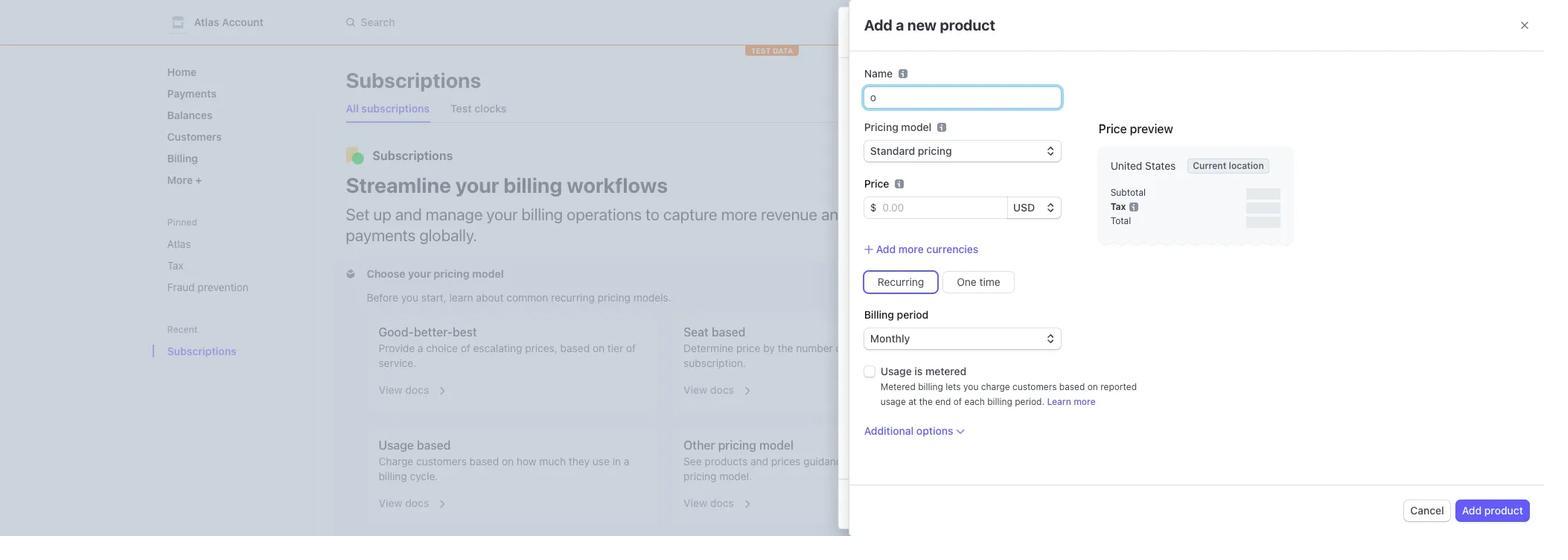 Task type: describe. For each thing, give the bounding box(es) containing it.
charge
[[379, 455, 413, 468]]

cancel button
[[1404, 500, 1450, 521]]

add more currencies
[[876, 243, 978, 255]]

view for other pricing model
[[684, 497, 707, 509]]

escalating
[[473, 342, 522, 354]]

1 vertical spatial subscriptions
[[373, 149, 453, 162]]

info element
[[938, 123, 946, 132]]

pricing inside create a test subscription dialog
[[867, 289, 907, 302]]

0 vertical spatial tax
[[1111, 201, 1126, 212]]

automate quoting, subscription billing, invoicing, revenue recovery, and revenue recognition.
[[1044, 311, 1318, 337]]

manage inside streamline your billing workflows set up and manage your billing operations to capture more revenue and accept recurring payments globally.
[[426, 205, 483, 224]]

before
[[367, 291, 398, 304]]

pinned
[[167, 217, 197, 228]]

additional options
[[864, 424, 953, 437]]

core navigation links element
[[161, 60, 304, 192]]

billing starter 0.5% on recurring payments create subscriptions, offer trials or discounts, and effortlessly manage recurring billing.
[[1044, 180, 1284, 244]]

fraud prevention link
[[161, 275, 304, 299]]

0 horizontal spatial info image
[[938, 123, 946, 132]]

choice
[[426, 342, 458, 354]]

product
[[867, 327, 908, 336]]

2 horizontal spatial revenue
[[1280, 311, 1318, 324]]

pricing model
[[864, 121, 932, 133]]

docs for best
[[405, 383, 429, 396]]

more inside streamline your billing workflows set up and manage your billing operations to capture more revenue and accept recurring payments globally.
[[721, 205, 757, 224]]

and inside automate quoting, subscription billing, invoicing, revenue recovery, and revenue recognition.
[[1090, 324, 1108, 337]]

1 horizontal spatial info image
[[1129, 202, 1138, 211]]

view docs for seat
[[684, 383, 734, 396]]

add more currencies button
[[864, 242, 978, 257]]

or
[[1201, 219, 1211, 232]]

invoicing,
[[1232, 311, 1277, 324]]

test
[[913, 24, 940, 40]]

test clocks link
[[444, 98, 513, 119]]

of down best at the left bottom
[[461, 342, 470, 354]]

usage for based
[[379, 438, 414, 452]]

people
[[848, 342, 881, 354]]

charge
[[981, 381, 1010, 392]]

other pricing model see products and prices guidance to help shape your pricing model.
[[684, 438, 939, 482]]

start date field
[[884, 255, 951, 269]]

on inside the usage based charge customers based on how much they use in a billing cycle.
[[502, 455, 514, 468]]

view docs for other
[[684, 497, 734, 509]]

pinned navigation links element
[[161, 216, 304, 299]]

better-
[[414, 325, 453, 339]]

much
[[539, 455, 566, 468]]

usage based charge customers based on how much they use in a billing cycle.
[[379, 438, 629, 482]]

prevention
[[198, 281, 249, 293]]

tab list containing all subscriptions
[[340, 95, 1321, 123]]

test
[[751, 46, 771, 55]]

0.5%
[[1044, 200, 1068, 213]]

upgrade to scale
[[1050, 352, 1136, 365]]

additional
[[864, 424, 914, 437]]

automate
[[1044, 311, 1090, 324]]

view for usage based
[[379, 497, 402, 509]]

and right up
[[395, 205, 422, 224]]

revenue inside streamline your billing workflows set up and manage your billing operations to capture more revenue and accept recurring payments globally.
[[761, 205, 817, 224]]

service.
[[379, 357, 416, 369]]

shape
[[886, 455, 915, 468]]

and inside billing starter 0.5% on recurring payments create subscriptions, offer trials or discounts, and effortlessly manage recurring billing.
[[1266, 219, 1284, 232]]

a inside dialog
[[902, 24, 910, 40]]

customers link
[[161, 124, 304, 149]]

billing.
[[1188, 232, 1219, 244]]

1 horizontal spatial add product button
[[1456, 500, 1529, 521]]

number
[[796, 342, 833, 354]]

create a test subscription
[[853, 24, 1028, 40]]

1 vertical spatial pricing
[[1044, 149, 1084, 162]]

name
[[864, 67, 893, 80]]

subscription
[[853, 175, 940, 192]]

pricing up products on the bottom left
[[718, 438, 756, 452]]

pinned element
[[161, 232, 304, 299]]

price
[[736, 342, 760, 354]]

end date field
[[962, 255, 1029, 269]]

more button
[[161, 168, 304, 192]]

test data
[[751, 46, 793, 55]]

based inside seat based determine price by the number of people using a subscription.
[[712, 325, 745, 339]]

seat
[[684, 325, 709, 339]]

subscriptions,
[[1078, 219, 1146, 232]]

recovery,
[[1044, 324, 1088, 337]]

recurring inside streamline your billing workflows set up and manage your billing operations to capture more revenue and accept recurring payments globally.
[[904, 205, 968, 224]]

seat based determine price by the number of people using a subscription.
[[684, 325, 918, 369]]

of inside seat based determine price by the number of people using a subscription.
[[836, 342, 845, 354]]

0 vertical spatial pricing
[[864, 121, 898, 133]]

billing for billing period
[[864, 308, 894, 321]]

set
[[346, 205, 370, 224]]

product for add product button in create a test subscription dialog
[[889, 403, 927, 416]]

the inside seat based determine price by the number of people using a subscription.
[[778, 342, 793, 354]]

based inside good-better-best provide a choice of escalating prices, based on tier of service.
[[560, 342, 590, 354]]

add inside create a test subscription dialog
[[867, 403, 886, 416]]

you inside metered billing lets you charge customers based on reported usage at the end of each billing period.
[[963, 381, 979, 392]]

cycle.
[[410, 470, 438, 482]]

to inside button
[[1096, 352, 1106, 365]]

a left new
[[896, 16, 904, 34]]

fraud
[[167, 281, 195, 293]]

based up the cycle.
[[417, 438, 451, 452]]

accept
[[852, 205, 900, 224]]

billing for billing starter 0.5% on recurring payments create subscriptions, offer trials or discounts, and effortlessly manage recurring billing.
[[1059, 180, 1089, 193]]

use
[[593, 455, 610, 468]]

workflows
[[567, 173, 668, 197]]

payments inside billing starter 0.5% on recurring payments create subscriptions, offer trials or discounts, and effortlessly manage recurring billing.
[[1132, 200, 1179, 213]]

learn more
[[1047, 396, 1096, 407]]

create inside create a test subscription dialog
[[853, 24, 899, 40]]

filter
[[1056, 74, 1081, 86]]

learn more link
[[1047, 396, 1096, 408]]

common
[[506, 291, 548, 304]]

usd button
[[1007, 197, 1061, 218]]

subscriptions inside recent navigation links element
[[167, 345, 237, 357]]

add a new product
[[864, 16, 995, 34]]

add left new
[[864, 16, 892, 34]]

test
[[450, 102, 472, 115]]

$
[[870, 201, 877, 214]]

svg image inside create a test subscription dialog
[[874, 258, 882, 267]]

choose your pricing model button
[[346, 267, 507, 281]]

the inside metered billing lets you charge customers based on reported usage at the end of each billing period.
[[919, 396, 933, 407]]

usage
[[880, 396, 906, 407]]

provide
[[379, 342, 415, 354]]

0 vertical spatial you
[[401, 291, 418, 304]]

atlas account button
[[167, 12, 278, 33]]

cancel
[[1410, 504, 1444, 517]]

total
[[1111, 215, 1131, 226]]

atlas link
[[161, 232, 304, 256]]

pricing down see
[[684, 470, 717, 482]]

all
[[346, 102, 359, 115]]

a inside the usage based charge customers based on how much they use in a billing cycle.
[[624, 455, 629, 468]]

tax link
[[161, 253, 304, 278]]

manage inside billing starter 0.5% on recurring payments create subscriptions, offer trials or discounts, and effortlessly manage recurring billing.
[[1100, 232, 1138, 244]]

$ button
[[864, 197, 877, 218]]

each
[[965, 396, 985, 407]]

one time
[[957, 276, 1000, 288]]

time
[[979, 276, 1000, 288]]

on inside metered billing lets you charge customers based on reported usage at the end of each billing period.
[[1087, 381, 1098, 392]]

pricing inside dropdown button
[[434, 267, 469, 280]]

fraud prevention
[[167, 281, 249, 293]]

view docs for usage
[[379, 497, 429, 509]]

payments inside streamline your billing workflows set up and manage your billing operations to capture more revenue and accept recurring payments globally.
[[346, 226, 416, 245]]

atlas for atlas account
[[194, 16, 219, 28]]

add product for the right add product button
[[1462, 504, 1523, 517]]

search
[[361, 16, 395, 28]]

upgrade to scale button
[[1044, 348, 1142, 369]]

subscriptions
[[361, 102, 430, 115]]

to inside other pricing model see products and prices guidance to help shape your pricing model.
[[850, 455, 860, 468]]



Task type: locate. For each thing, give the bounding box(es) containing it.
a inside good-better-best provide a choice of escalating prices, based on tier of service.
[[418, 342, 423, 354]]

more for learn more
[[1074, 396, 1096, 407]]

the right the by
[[778, 342, 793, 354]]

docs down model.
[[710, 497, 734, 509]]

1 horizontal spatial atlas
[[194, 16, 219, 28]]

1 horizontal spatial payments
[[1132, 200, 1179, 213]]

they
[[569, 455, 590, 468]]

determine
[[684, 342, 733, 354]]

recurring up subscriptions,
[[1086, 200, 1130, 213]]

a
[[896, 16, 904, 34], [902, 24, 910, 40], [418, 342, 423, 354], [913, 342, 918, 354], [624, 455, 629, 468]]

model inside other pricing model see products and prices guidance to help shape your pricing model.
[[759, 438, 794, 452]]

capture
[[663, 205, 717, 224]]

1 vertical spatial info image
[[1129, 202, 1138, 211]]

models.
[[633, 291, 671, 304]]

0 vertical spatial product
[[940, 16, 995, 34]]

0 vertical spatial svg image
[[874, 258, 882, 267]]

0 horizontal spatial billing
[[167, 152, 198, 165]]

Premium Plan, sunglasses, etc. text field
[[864, 87, 1061, 108]]

2 vertical spatial model
[[759, 438, 794, 452]]

add product button inside create a test subscription dialog
[[867, 403, 927, 417]]

0 horizontal spatial you
[[401, 291, 418, 304]]

more inside button
[[898, 243, 924, 255]]

1 horizontal spatial more
[[898, 243, 924, 255]]

period
[[897, 308, 928, 321]]

add product inside create a test subscription dialog
[[867, 403, 927, 416]]

info image down the premium plan, sunglasses, etc. text box
[[938, 123, 946, 132]]

details
[[943, 175, 989, 192]]

a right using
[[913, 342, 918, 354]]

create inside billing starter 0.5% on recurring payments create subscriptions, offer trials or discounts, and effortlessly manage recurring billing.
[[1044, 219, 1076, 232]]

atlas left account at the left of the page
[[194, 16, 219, 28]]

docs for charge
[[405, 497, 429, 509]]

2 vertical spatial subscriptions
[[167, 345, 237, 357]]

on inside billing starter 0.5% on recurring payments create subscriptions, offer trials or discounts, and effortlessly manage recurring billing.
[[1071, 200, 1083, 213]]

billing link
[[161, 146, 304, 170]]

learn
[[449, 291, 473, 304]]

lets
[[946, 381, 961, 392]]

1 vertical spatial manage
[[1100, 232, 1138, 244]]

product
[[940, 16, 995, 34], [889, 403, 927, 416], [1484, 504, 1523, 517]]

model up prices
[[759, 438, 794, 452]]

1 vertical spatial customers
[[416, 455, 467, 468]]

based inside metered billing lets you charge customers based on reported usage at the end of each billing period.
[[1059, 381, 1085, 392]]

2 vertical spatial pricing
[[867, 289, 907, 302]]

usage up charge at the bottom
[[379, 438, 414, 452]]

subscriptions link
[[161, 339, 283, 363]]

based up 'price'
[[712, 325, 745, 339]]

view docs for good-
[[379, 383, 429, 396]]

customer
[[853, 74, 920, 91]]

end
[[935, 396, 951, 407]]

atlas down pinned
[[167, 237, 191, 250]]

of inside metered billing lets you charge customers based on reported usage at the end of each billing period.
[[953, 396, 962, 407]]

to left capture
[[646, 205, 660, 224]]

customers up 'period.'
[[1013, 381, 1057, 392]]

you up each
[[963, 381, 979, 392]]

is
[[914, 365, 923, 378]]

info image down subtotal
[[1129, 202, 1138, 211]]

tax up the total
[[1111, 201, 1126, 212]]

create up name
[[853, 24, 899, 40]]

usage up metered
[[880, 365, 912, 378]]

using
[[884, 342, 910, 354]]

view down subscription.
[[684, 383, 707, 396]]

metered
[[925, 365, 967, 378]]

to left help
[[850, 455, 860, 468]]

product for the right add product button
[[1484, 504, 1523, 517]]

1 vertical spatial to
[[1096, 352, 1106, 365]]

recent
[[167, 324, 198, 335]]

a left the test
[[902, 24, 910, 40]]

1 vertical spatial product
[[889, 403, 927, 416]]

info image
[[938, 123, 946, 132], [1129, 202, 1138, 211]]

by
[[763, 342, 775, 354]]

1 vertical spatial atlas
[[167, 237, 191, 250]]

recurring left billing.
[[1141, 232, 1185, 244]]

2 horizontal spatial more
[[1074, 396, 1096, 407]]

reported
[[1100, 381, 1137, 392]]

1 vertical spatial subscription
[[1135, 311, 1195, 324]]

customers
[[1013, 381, 1057, 392], [416, 455, 467, 468]]

svg image left choose
[[346, 270, 355, 278]]

view docs down the cycle.
[[379, 497, 429, 509]]

0 horizontal spatial price
[[864, 177, 889, 190]]

2 horizontal spatial billing
[[1059, 180, 1089, 193]]

1 vertical spatial svg image
[[346, 270, 355, 278]]

0 vertical spatial info image
[[938, 123, 946, 132]]

0 vertical spatial subscription
[[943, 24, 1028, 40]]

0 vertical spatial atlas
[[194, 16, 219, 28]]

create a test subscription dialog
[[818, 7, 1544, 536]]

usage inside the usage based charge customers based on how much they use in a billing cycle.
[[379, 438, 414, 452]]

view docs button down the cycle.
[[370, 487, 448, 514]]

email
[[869, 125, 894, 138]]

1 horizontal spatial add product
[[1462, 504, 1523, 517]]

2 vertical spatial to
[[850, 455, 860, 468]]

clocks
[[474, 102, 507, 115]]

view for seat based
[[684, 383, 707, 396]]

customers inside the usage based charge customers based on how much they use in a billing cycle.
[[416, 455, 467, 468]]

price for price
[[864, 177, 889, 190]]

2 horizontal spatial to
[[1096, 352, 1106, 365]]

0 horizontal spatial svg image
[[346, 270, 355, 278]]

payments
[[1132, 200, 1179, 213], [346, 226, 416, 245]]

and right discounts,
[[1266, 219, 1284, 232]]

price up $ at the top right of the page
[[864, 177, 889, 190]]

1 horizontal spatial svg image
[[874, 258, 882, 267]]

on right 0.5%
[[1071, 200, 1083, 213]]

atlas
[[194, 16, 219, 28], [167, 237, 191, 250]]

billing for billing
[[167, 152, 198, 165]]

svg image
[[1041, 76, 1050, 85]]

1 vertical spatial price
[[864, 177, 889, 190]]

subscriptions up subscriptions
[[346, 68, 481, 92]]

of right tier
[[626, 342, 636, 354]]

your inside other pricing model see products and prices guidance to help shape your pricing model.
[[918, 455, 939, 468]]

0 vertical spatial add product button
[[867, 403, 927, 417]]

tax up "fraud" in the left of the page
[[167, 259, 184, 272]]

0 vertical spatial to
[[646, 205, 660, 224]]

customers
[[167, 130, 222, 143]]

test clocks
[[450, 102, 507, 115]]

add product button right cancel button
[[1456, 500, 1529, 521]]

model.
[[719, 470, 752, 482]]

pricing
[[864, 121, 898, 133], [1044, 149, 1084, 162], [867, 289, 907, 302]]

1 horizontal spatial the
[[919, 396, 933, 407]]

billing up the product on the right of page
[[864, 308, 894, 321]]

price left preview
[[1099, 122, 1127, 135]]

operations
[[567, 205, 642, 224]]

2 vertical spatial product
[[1484, 504, 1523, 517]]

1 horizontal spatial price
[[1099, 122, 1127, 135]]

0 horizontal spatial tax
[[167, 259, 184, 272]]

add product inside button
[[1462, 504, 1523, 517]]

atlas for atlas
[[167, 237, 191, 250]]

1 vertical spatial add product
[[1462, 504, 1523, 517]]

1 horizontal spatial manage
[[1100, 232, 1138, 244]]

about
[[476, 291, 504, 304]]

billing inside the usage based charge customers based on how much they use in a billing cycle.
[[379, 470, 407, 482]]

2 vertical spatial billing
[[864, 308, 894, 321]]

view docs button for seat
[[675, 374, 753, 401]]

more right the learn
[[1074, 396, 1096, 407]]

add right cancel
[[1462, 504, 1482, 517]]

view docs button down model.
[[675, 487, 753, 514]]

customers inside metered billing lets you charge customers based on reported usage at the end of each billing period.
[[1013, 381, 1057, 392]]

1 horizontal spatial you
[[963, 381, 979, 392]]

up
[[373, 205, 391, 224]]

manage
[[426, 205, 483, 224], [1100, 232, 1138, 244]]

all subscriptions link
[[340, 98, 436, 119]]

1 horizontal spatial billing
[[864, 308, 894, 321]]

globally.
[[419, 226, 477, 245]]

trials
[[1175, 219, 1198, 232]]

pricing
[[434, 267, 469, 280], [598, 291, 631, 304], [718, 438, 756, 452], [684, 470, 717, 482]]

start,
[[421, 291, 446, 304]]

add down accept in the right of the page
[[876, 243, 896, 255]]

0 horizontal spatial atlas
[[167, 237, 191, 250]]

add up additional
[[867, 403, 886, 416]]

and left "$" button
[[821, 205, 848, 224]]

view docs button for good-
[[370, 374, 448, 401]]

manage up the 'globally.'
[[426, 205, 483, 224]]

1 vertical spatial you
[[963, 381, 979, 392]]

subscription left billing,
[[1135, 311, 1195, 324]]

1 horizontal spatial usage
[[880, 365, 912, 378]]

view docs button for other
[[675, 487, 753, 514]]

1 vertical spatial payments
[[346, 226, 416, 245]]

1 vertical spatial billing
[[1059, 180, 1089, 193]]

0 horizontal spatial revenue
[[761, 205, 817, 224]]

see
[[684, 455, 702, 468]]

at
[[908, 396, 917, 407]]

preview
[[1130, 122, 1173, 135]]

products
[[705, 455, 748, 468]]

billing inside "core navigation links" element
[[167, 152, 198, 165]]

usage for is
[[880, 365, 912, 378]]

model up about
[[472, 267, 504, 280]]

1 vertical spatial add product button
[[1456, 500, 1529, 521]]

view docs button for usage
[[370, 487, 448, 514]]

more
[[167, 173, 195, 186]]

0 vertical spatial manage
[[426, 205, 483, 224]]

data
[[773, 46, 793, 55]]

subscriptions down recent
[[167, 345, 237, 357]]

and up upgrade to scale on the bottom of page
[[1090, 324, 1108, 337]]

pricing down recurring
[[867, 289, 907, 302]]

metered billing lets you charge customers based on reported usage at the end of each billing period.
[[880, 381, 1137, 407]]

add product right cancel
[[1462, 504, 1523, 517]]

on left tier
[[593, 342, 605, 354]]

recent navigation links element
[[152, 323, 316, 363]]

0 horizontal spatial customers
[[416, 455, 467, 468]]

0 horizontal spatial create
[[853, 24, 899, 40]]

0 horizontal spatial the
[[778, 342, 793, 354]]

other
[[684, 438, 715, 452]]

view docs down service.
[[379, 383, 429, 396]]

on inside good-better-best provide a choice of escalating prices, based on tier of service.
[[593, 342, 605, 354]]

on left how
[[502, 455, 514, 468]]

subscriptions
[[346, 68, 481, 92], [373, 149, 453, 162], [167, 345, 237, 357]]

recurring
[[878, 276, 924, 288]]

billing inside billing starter 0.5% on recurring payments create subscriptions, offer trials or discounts, and effortlessly manage recurring billing.
[[1059, 180, 1089, 193]]

location
[[1229, 160, 1264, 171]]

2 horizontal spatial product
[[1484, 504, 1523, 517]]

view down service.
[[379, 383, 402, 396]]

1 horizontal spatial create
[[1044, 219, 1076, 232]]

1 horizontal spatial tax
[[1111, 201, 1126, 212]]

billing
[[503, 173, 562, 197], [521, 205, 563, 224], [918, 381, 943, 392], [987, 396, 1012, 407], [379, 470, 407, 482]]

more up recurring
[[898, 243, 924, 255]]

billing up more
[[167, 152, 198, 165]]

on left reported
[[1087, 381, 1098, 392]]

docs for model
[[710, 497, 734, 509]]

add product for add product button in create a test subscription dialog
[[867, 403, 927, 416]]

price for price preview
[[1099, 122, 1127, 135]]

atlas inside atlas link
[[167, 237, 191, 250]]

0 vertical spatial usage
[[880, 365, 912, 378]]

1 horizontal spatial customers
[[1013, 381, 1057, 392]]

0 vertical spatial create
[[853, 24, 899, 40]]

model left info element
[[901, 121, 932, 133]]

0 horizontal spatial add product button
[[867, 403, 927, 417]]

billing,
[[1197, 311, 1229, 324]]

pricing right "3"
[[864, 121, 898, 133]]

current
[[1193, 160, 1226, 171]]

all subscriptions
[[346, 102, 430, 115]]

1 horizontal spatial to
[[850, 455, 860, 468]]

0 horizontal spatial more
[[721, 205, 757, 224]]

view docs down model.
[[684, 497, 734, 509]]

based left how
[[470, 455, 499, 468]]

billing period
[[864, 308, 928, 321]]

balances link
[[161, 103, 304, 127]]

1 vertical spatial tax
[[167, 259, 184, 272]]

atlas inside atlas account button
[[194, 16, 219, 28]]

you left start,
[[401, 291, 418, 304]]

good-better-best provide a choice of escalating prices, based on tier of service.
[[379, 325, 636, 369]]

current location
[[1193, 160, 1264, 171]]

0 horizontal spatial product
[[889, 403, 927, 416]]

0 vertical spatial add product
[[867, 403, 927, 416]]

1 vertical spatial more
[[898, 243, 924, 255]]

0 horizontal spatial to
[[646, 205, 660, 224]]

0 horizontal spatial model
[[472, 267, 504, 280]]

to inside streamline your billing workflows set up and manage your billing operations to capture more revenue and accept recurring payments globally.
[[646, 205, 660, 224]]

states
[[1145, 159, 1176, 172]]

quoting,
[[1093, 311, 1132, 324]]

view docs down subscription.
[[684, 383, 734, 396]]

tier
[[607, 342, 623, 354]]

subtotal
[[1111, 187, 1146, 198]]

a inside seat based determine price by the number of people using a subscription.
[[913, 342, 918, 354]]

subscription inside dialog
[[943, 24, 1028, 40]]

svg image up recurring
[[874, 258, 882, 267]]

pricing left models.
[[598, 291, 631, 304]]

subscription.
[[684, 357, 746, 369]]

payments down up
[[346, 226, 416, 245]]

docs down service.
[[405, 383, 429, 396]]

0 vertical spatial more
[[721, 205, 757, 224]]

tax inside pinned element
[[167, 259, 184, 272]]

model
[[901, 121, 932, 133], [472, 267, 504, 280], [759, 438, 794, 452]]

and left prices
[[750, 455, 768, 468]]

view docs button down service.
[[370, 374, 448, 401]]

customers up the cycle.
[[416, 455, 467, 468]]

docs down the cycle.
[[405, 497, 429, 509]]

pricing up 0.5%
[[1044, 149, 1084, 162]]

model inside dropdown button
[[472, 267, 504, 280]]

0 vertical spatial payments
[[1132, 200, 1179, 213]]

0 vertical spatial subscriptions
[[346, 68, 481, 92]]

pricing up learn
[[434, 267, 469, 280]]

docs down subscription.
[[710, 383, 734, 396]]

your inside dropdown button
[[408, 267, 431, 280]]

to left 'scale'
[[1096, 352, 1106, 365]]

subscriptions up streamline
[[373, 149, 453, 162]]

0 horizontal spatial add product
[[867, 403, 927, 416]]

usd
[[1013, 201, 1035, 214]]

payments up offer
[[1132, 200, 1179, 213]]

based
[[712, 325, 745, 339], [560, 342, 590, 354], [1059, 381, 1085, 392], [417, 438, 451, 452], [470, 455, 499, 468]]

manage down the total
[[1100, 232, 1138, 244]]

add product button up additional
[[867, 403, 927, 417]]

recurring right common
[[551, 291, 595, 304]]

0 vertical spatial price
[[1099, 122, 1127, 135]]

svg image inside choose your pricing model dropdown button
[[346, 270, 355, 278]]

0 vertical spatial the
[[778, 342, 793, 354]]

1 horizontal spatial product
[[940, 16, 995, 34]]

product inside create a test subscription dialog
[[889, 403, 927, 416]]

1 vertical spatial the
[[919, 396, 933, 407]]

0 horizontal spatial usage
[[379, 438, 414, 452]]

view down charge at the bottom
[[379, 497, 402, 509]]

subscription inside automate quoting, subscription billing, invoicing, revenue recovery, and revenue recognition.
[[1135, 311, 1195, 324]]

tab list
[[340, 95, 1321, 123]]

1 vertical spatial usage
[[379, 438, 414, 452]]

svg image
[[874, 258, 882, 267], [346, 270, 355, 278]]

0.00 text field
[[877, 197, 1007, 218]]

0 horizontal spatial payments
[[346, 226, 416, 245]]

2 vertical spatial more
[[1074, 396, 1096, 407]]

add product up additional
[[867, 403, 927, 416]]

1 vertical spatial model
[[472, 267, 504, 280]]

based up learn more on the right bottom of the page
[[1059, 381, 1085, 392]]

the right at at the bottom right of page
[[919, 396, 933, 407]]

of left people
[[836, 342, 845, 354]]

subscription right the test
[[943, 24, 1028, 40]]

metered
[[880, 381, 916, 392]]

1 vertical spatial create
[[1044, 219, 1076, 232]]

prices,
[[525, 342, 558, 354]]

recurring down subscription details
[[904, 205, 968, 224]]

more right capture
[[721, 205, 757, 224]]

1 horizontal spatial revenue
[[1111, 324, 1150, 337]]

0 vertical spatial customers
[[1013, 381, 1057, 392]]

0 horizontal spatial subscription
[[943, 24, 1028, 40]]

more
[[721, 205, 757, 224], [898, 243, 924, 255], [1074, 396, 1096, 407]]

streamline
[[346, 173, 451, 197]]

billing up 0.5%
[[1059, 180, 1089, 193]]

based right prices,
[[560, 342, 590, 354]]

view docs button down subscription.
[[675, 374, 753, 401]]

a right in
[[624, 455, 629, 468]]

create down 0.5%
[[1044, 219, 1076, 232]]

a down the "better-" at the bottom left of the page
[[418, 342, 423, 354]]

2 horizontal spatial model
[[901, 121, 932, 133]]

Search search field
[[337, 9, 757, 36]]

1 horizontal spatial model
[[759, 438, 794, 452]]

one
[[957, 276, 977, 288]]

currencies
[[926, 243, 978, 255]]

1 horizontal spatial subscription
[[1135, 311, 1195, 324]]

view for good-better-best
[[379, 383, 402, 396]]

choose your pricing model
[[367, 267, 504, 280]]

0 horizontal spatial manage
[[426, 205, 483, 224]]

docs for determine
[[710, 383, 734, 396]]

streamline your billing workflows set up and manage your billing operations to capture more revenue and accept recurring payments globally.
[[346, 173, 968, 245]]

of right end
[[953, 396, 962, 407]]

view down see
[[684, 497, 707, 509]]

and inside other pricing model see products and prices guidance to help shape your pricing model.
[[750, 455, 768, 468]]

filter button
[[1035, 70, 1087, 91]]

0 vertical spatial model
[[901, 121, 932, 133]]

more for add more currencies
[[898, 243, 924, 255]]

0 vertical spatial billing
[[167, 152, 198, 165]]



Task type: vqa. For each thing, say whether or not it's contained in the screenshot.


